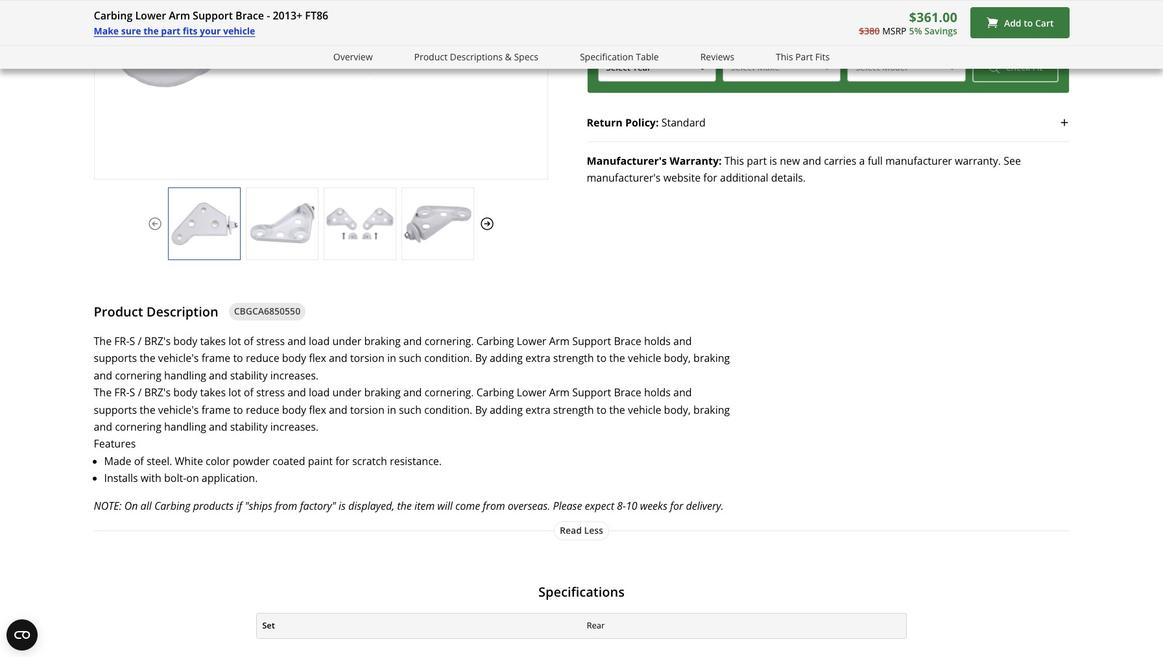 Task type: describe. For each thing, give the bounding box(es) containing it.
select year image
[[697, 63, 708, 73]]

0 horizontal spatial is
[[339, 499, 346, 513]]

scratch
[[352, 454, 387, 468]]

specification table
[[580, 50, 659, 63]]

compatibility
[[631, 32, 697, 46]]

standard
[[662, 116, 706, 130]]

1 / from the top
[[138, 334, 142, 348]]

1 horizontal spatial your
[[724, 32, 747, 46]]

warranty.
[[955, 154, 1001, 168]]

return policy: standard
[[587, 116, 706, 130]]

to inside button
[[1024, 17, 1033, 29]]

features
[[94, 437, 136, 451]]

manufacturer
[[886, 154, 952, 168]]

$361.00 $380 msrp 5% savings
[[859, 9, 958, 37]]

reviews link
[[701, 50, 735, 65]]

carries
[[824, 154, 857, 168]]

this part fits link
[[776, 50, 830, 65]]

"ships
[[245, 499, 272, 513]]

2 torsion from the top
[[350, 403, 385, 417]]

cbgca6850550
[[234, 305, 301, 318]]

5%
[[909, 25, 922, 37]]

2 body, from the top
[[664, 403, 691, 417]]

will
[[438, 499, 453, 513]]

specification table link
[[580, 50, 659, 65]]

2 by from the top
[[475, 403, 487, 417]]

overview
[[333, 50, 373, 63]]

2 the from the top
[[94, 386, 112, 400]]

descriptions
[[450, 50, 503, 63]]

2 flex from the top
[[309, 403, 326, 417]]

2 lot from the top
[[229, 386, 241, 400]]

2 fr- from the top
[[114, 386, 129, 400]]

2 s from the top
[[129, 386, 135, 400]]

item
[[415, 499, 435, 513]]

Select Make button
[[723, 54, 841, 82]]

2 cornering from the top
[[115, 420, 161, 434]]

1 strength from the top
[[553, 351, 594, 366]]

1 such from the top
[[399, 351, 422, 366]]

product for product description
[[94, 303, 143, 320]]

this for part
[[725, 154, 744, 168]]

vehicle inside carbing lower arm support brace - 2013+ ft86 make sure the part fits your vehicle
[[223, 25, 255, 37]]

read
[[560, 524, 582, 537]]

10
[[626, 499, 638, 513]]

1 cornering. from the top
[[425, 334, 474, 348]]

manufacturer's
[[587, 154, 667, 168]]

1 brz's from the top
[[144, 334, 171, 348]]

sure
[[121, 25, 141, 37]]

1 extra from the top
[[526, 351, 551, 366]]

1 s from the top
[[129, 334, 135, 348]]

is inside this part is new and carries a full manufacturer warranty. see manufacturer's website for additional details.
[[770, 154, 777, 168]]

1 vertical spatial lower
[[517, 334, 547, 348]]

set
[[262, 620, 275, 632]]

cart
[[1036, 17, 1054, 29]]

make sure the part fits your vehicle link
[[94, 24, 255, 39]]

2 vehicle's from the top
[[158, 403, 199, 417]]

delivery.
[[686, 499, 724, 513]]

and inside this part is new and carries a full manufacturer warranty. see manufacturer's website for additional details.
[[803, 154, 821, 168]]

2013+
[[273, 8, 303, 23]]

2 vertical spatial of
[[134, 454, 144, 468]]

2 cornering. from the top
[[425, 386, 474, 400]]

product descriptions & specs
[[414, 50, 539, 63]]

please
[[553, 499, 582, 513]]

new
[[780, 154, 800, 168]]

1 by from the top
[[475, 351, 487, 366]]

reviews
[[701, 50, 735, 63]]

warranty:
[[670, 154, 722, 168]]

a
[[859, 154, 865, 168]]

1 takes from the top
[[200, 334, 226, 348]]

2 brz's from the top
[[144, 386, 171, 400]]

carbing inside carbing lower arm support brace - 2013+ ft86 make sure the part fits your vehicle
[[94, 8, 133, 23]]

1 vertical spatial brace
[[614, 334, 642, 348]]

lower inside carbing lower arm support brace - 2013+ ft86 make sure the part fits your vehicle
[[135, 8, 166, 23]]

make
[[94, 25, 119, 37]]

product for product descriptions & specs
[[414, 50, 448, 63]]

powder
[[233, 454, 270, 468]]

the inside carbing lower arm support brace - 2013+ ft86 make sure the part fits your vehicle
[[144, 25, 159, 37]]

factory"
[[300, 499, 336, 513]]

1 body, from the top
[[664, 351, 691, 366]]

1 flex from the top
[[309, 351, 326, 366]]

2 extra from the top
[[526, 403, 551, 417]]

website
[[664, 171, 701, 185]]

1 increases. from the top
[[270, 368, 319, 383]]

1 cornering from the top
[[115, 368, 161, 383]]

additional
[[720, 171, 769, 185]]

policy:
[[625, 116, 659, 130]]

color
[[206, 454, 230, 468]]

1 vertical spatial of
[[244, 386, 254, 400]]

2 vertical spatial brace
[[614, 386, 642, 400]]

1 stability from the top
[[230, 368, 268, 383]]

product description
[[94, 303, 218, 320]]

for inside the fr-s / brz's body takes lot of stress and load under braking and cornering. carbing lower arm support brace holds and supports the vehicle's frame to reduce body flex and torsion in such condition. by adding extra strength to the vehicle body, braking and cornering handling and stability increases. the fr-s / brz's body takes lot of stress and load under braking and cornering. carbing lower arm support brace holds and supports the vehicle's frame to reduce body flex and torsion in such condition. by adding extra strength to the vehicle body, braking and cornering handling and stability increases. features made of steel. white color powder coated paint for scratch resistance. installs with bolt-on application.
[[336, 454, 350, 468]]

manufacturer's warranty:
[[587, 154, 722, 168]]

1 from from the left
[[275, 499, 297, 513]]

2 vertical spatial lower
[[517, 386, 547, 400]]

this for part
[[776, 50, 793, 63]]

1 adding from the top
[[490, 351, 523, 366]]

add to cart
[[1004, 17, 1054, 29]]

your inside carbing lower arm support brace - 2013+ ft86 make sure the part fits your vehicle
[[200, 25, 221, 37]]

support inside carbing lower arm support brace - 2013+ ft86 make sure the part fits your vehicle
[[193, 8, 233, 23]]

msrp
[[883, 25, 907, 37]]

table
[[636, 50, 659, 63]]

fits
[[815, 50, 830, 63]]

$361.00
[[909, 9, 958, 26]]

if
[[236, 499, 242, 513]]

rear
[[587, 620, 605, 632]]

check compatibility with your vehicle
[[598, 32, 785, 46]]

on
[[124, 499, 138, 513]]

1 cbgca6850550 carbing lower arm support brace - 2013+ ft86, image from the left
[[168, 201, 240, 246]]

2 vertical spatial support
[[572, 386, 611, 400]]

resistance.
[[390, 454, 442, 468]]

all
[[141, 499, 152, 513]]

brace inside carbing lower arm support brace - 2013+ ft86 make sure the part fits your vehicle
[[236, 8, 264, 23]]

specs
[[514, 50, 539, 63]]

fits
[[183, 25, 198, 37]]

on
[[186, 471, 199, 485]]

carbing lower arm support brace - 2013+ ft86 make sure the part fits your vehicle
[[94, 8, 328, 37]]

the fr-s / brz's body takes lot of stress and load under braking and cornering. carbing lower arm support brace holds and supports the vehicle's frame to reduce body flex and torsion in such condition. by adding extra strength to the vehicle body, braking and cornering handling and stability increases. the fr-s / brz's body takes lot of stress and load under braking and cornering. carbing lower arm support brace holds and supports the vehicle's frame to reduce body flex and torsion in such condition. by adding extra strength to the vehicle body, braking and cornering handling and stability increases. features made of steel. white color powder coated paint for scratch resistance. installs with bolt-on application.
[[94, 334, 730, 485]]

white
[[175, 454, 203, 468]]

overseas.
[[508, 499, 550, 513]]

1 torsion from the top
[[350, 351, 385, 366]]

carbing image
[[587, 0, 623, 11]]

2 in from the top
[[387, 403, 396, 417]]

made
[[104, 454, 131, 468]]

&
[[505, 50, 512, 63]]

1 load from the top
[[309, 334, 330, 348]]

less
[[584, 524, 603, 537]]

details.
[[771, 171, 806, 185]]

this part is new and carries a full manufacturer warranty. see manufacturer's website for additional details.
[[587, 154, 1021, 185]]

paint
[[308, 454, 333, 468]]

bolt-
[[164, 471, 186, 485]]



Task type: vqa. For each thing, say whether or not it's contained in the screenshot.
5 at the bottom of page
no



Task type: locate. For each thing, give the bounding box(es) containing it.
1 vertical spatial flex
[[309, 403, 326, 417]]

weeks
[[640, 499, 668, 513]]

this part fits
[[776, 50, 830, 63]]

cornering.
[[425, 334, 474, 348], [425, 386, 474, 400]]

1 vertical spatial with
[[141, 471, 161, 485]]

2 / from the top
[[138, 386, 142, 400]]

2 stability from the top
[[230, 420, 268, 434]]

for
[[704, 171, 718, 185], [336, 454, 350, 468], [670, 499, 683, 513]]

ft86
[[305, 8, 328, 23]]

1 vertical spatial holds
[[644, 386, 671, 400]]

1 lot from the top
[[229, 334, 241, 348]]

-
[[267, 8, 270, 23]]

check
[[598, 32, 628, 46]]

1 vertical spatial this
[[725, 154, 744, 168]]

0 vertical spatial such
[[399, 351, 422, 366]]

from right "ships
[[275, 499, 297, 513]]

0 vertical spatial brace
[[236, 8, 264, 23]]

for right the paint at the bottom left of page
[[336, 454, 350, 468]]

vehicle's down description
[[158, 351, 199, 366]]

1 vertical spatial reduce
[[246, 403, 279, 417]]

2 from from the left
[[483, 499, 505, 513]]

of
[[244, 334, 254, 348], [244, 386, 254, 400], [134, 454, 144, 468]]

Select Year button
[[598, 54, 716, 82]]

0 vertical spatial takes
[[200, 334, 226, 348]]

2 vertical spatial arm
[[549, 386, 570, 400]]

1 horizontal spatial product
[[414, 50, 448, 63]]

2 under from the top
[[332, 386, 362, 400]]

0 vertical spatial extra
[[526, 351, 551, 366]]

select model image
[[947, 63, 957, 73]]

0 vertical spatial load
[[309, 334, 330, 348]]

2 adding from the top
[[490, 403, 523, 417]]

this
[[776, 50, 793, 63], [725, 154, 744, 168]]

this up the additional
[[725, 154, 744, 168]]

1 horizontal spatial from
[[483, 499, 505, 513]]

0 vertical spatial supports
[[94, 351, 137, 366]]

see
[[1004, 154, 1021, 168]]

0 vertical spatial fr-
[[114, 334, 129, 348]]

1 vertical spatial lot
[[229, 386, 241, 400]]

Select Model button
[[848, 54, 966, 82]]

part
[[796, 50, 813, 63]]

2 vertical spatial for
[[670, 499, 683, 513]]

products
[[193, 499, 234, 513]]

1 reduce from the top
[[246, 351, 279, 366]]

0 vertical spatial flex
[[309, 351, 326, 366]]

1 vertical spatial strength
[[553, 403, 594, 417]]

savings
[[925, 25, 958, 37]]

0 vertical spatial s
[[129, 334, 135, 348]]

product left description
[[94, 303, 143, 320]]

from
[[275, 499, 297, 513], [483, 499, 505, 513]]

1 vertical spatial is
[[339, 499, 346, 513]]

0 vertical spatial cornering
[[115, 368, 161, 383]]

supports down product description
[[94, 351, 137, 366]]

brace
[[236, 8, 264, 23], [614, 334, 642, 348], [614, 386, 642, 400]]

0 vertical spatial body,
[[664, 351, 691, 366]]

for inside this part is new and carries a full manufacturer warranty. see manufacturer's website for additional details.
[[704, 171, 718, 185]]

application.
[[202, 471, 258, 485]]

1 vertical spatial such
[[399, 403, 422, 417]]

1 vertical spatial supports
[[94, 403, 137, 417]]

0 vertical spatial adding
[[490, 351, 523, 366]]

3 cbgca6850550 carbing lower arm support brace - 2013+ ft86, image from the left
[[324, 201, 395, 246]]

body,
[[664, 351, 691, 366], [664, 403, 691, 417]]

0 vertical spatial of
[[244, 334, 254, 348]]

full
[[868, 154, 883, 168]]

0 vertical spatial with
[[699, 32, 721, 46]]

for down warranty:
[[704, 171, 718, 185]]

1 vertical spatial /
[[138, 386, 142, 400]]

vehicle's up white
[[158, 403, 199, 417]]

is
[[770, 154, 777, 168], [339, 499, 346, 513]]

0 vertical spatial support
[[193, 8, 233, 23]]

the
[[144, 25, 159, 37], [140, 351, 156, 366], [609, 351, 625, 366], [140, 403, 156, 417], [609, 403, 625, 417], [397, 499, 412, 513]]

handling down description
[[164, 368, 206, 383]]

2 load from the top
[[309, 386, 330, 400]]

1 condition. from the top
[[424, 351, 473, 366]]

select make image
[[822, 63, 833, 73]]

part inside this part is new and carries a full manufacturer warranty. see manufacturer's website for additional details.
[[747, 154, 767, 168]]

lot
[[229, 334, 241, 348], [229, 386, 241, 400]]

1 vertical spatial torsion
[[350, 403, 385, 417]]

increases.
[[270, 368, 319, 383], [270, 420, 319, 434]]

0 vertical spatial frame
[[202, 351, 231, 366]]

1 vertical spatial increases.
[[270, 420, 319, 434]]

1 vertical spatial for
[[336, 454, 350, 468]]

steel.
[[147, 454, 172, 468]]

fr-
[[114, 334, 129, 348], [114, 386, 129, 400]]

0 vertical spatial stability
[[230, 368, 268, 383]]

0 vertical spatial condition.
[[424, 351, 473, 366]]

specification
[[580, 50, 634, 63]]

such
[[399, 351, 422, 366], [399, 403, 422, 417]]

0 vertical spatial under
[[332, 334, 362, 348]]

specifications
[[539, 583, 625, 601]]

2 condition. from the top
[[424, 403, 473, 417]]

1 supports from the top
[[94, 351, 137, 366]]

1 vertical spatial under
[[332, 386, 362, 400]]

1 horizontal spatial this
[[776, 50, 793, 63]]

1 vertical spatial vehicle's
[[158, 403, 199, 417]]

read less
[[560, 524, 603, 537]]

2 such from the top
[[399, 403, 422, 417]]

1 vehicle's from the top
[[158, 351, 199, 366]]

cornering
[[115, 368, 161, 383], [115, 420, 161, 434]]

0 vertical spatial reduce
[[246, 351, 279, 366]]

1 under from the top
[[332, 334, 362, 348]]

1 vertical spatial part
[[747, 154, 767, 168]]

1 vertical spatial body,
[[664, 403, 691, 417]]

1 vertical spatial support
[[572, 334, 611, 348]]

the up features
[[94, 386, 112, 400]]

1 fr- from the top
[[114, 334, 129, 348]]

0 vertical spatial stress
[[256, 334, 285, 348]]

reduce up powder
[[246, 403, 279, 417]]

1 vertical spatial stability
[[230, 420, 268, 434]]

for right 'weeks'
[[670, 499, 683, 513]]

2 takes from the top
[[200, 386, 226, 400]]

note:  on all carbing products if "ships from factory" is displayed, the item will come from overseas.  please expect 8-10 weeks for delivery.
[[94, 499, 724, 513]]

come
[[456, 499, 480, 513]]

0 vertical spatial in
[[387, 351, 396, 366]]

your right fits at the top left of page
[[200, 25, 221, 37]]

1 vertical spatial cornering
[[115, 420, 161, 434]]

add to cart button
[[971, 7, 1070, 39]]

1 vertical spatial the
[[94, 386, 112, 400]]

0 vertical spatial /
[[138, 334, 142, 348]]

lower
[[135, 8, 166, 23], [517, 334, 547, 348], [517, 386, 547, 400]]

1 vertical spatial s
[[129, 386, 135, 400]]

0 vertical spatial vehicle's
[[158, 351, 199, 366]]

coated
[[273, 454, 305, 468]]

0 vertical spatial lot
[[229, 334, 241, 348]]

reduce
[[246, 351, 279, 366], [246, 403, 279, 417]]

0 vertical spatial arm
[[169, 8, 190, 23]]

2 strength from the top
[[553, 403, 594, 417]]

with up the "reviews"
[[699, 32, 721, 46]]

product descriptions & specs link
[[414, 50, 539, 65]]

under
[[332, 334, 362, 348], [332, 386, 362, 400]]

this inside "this part fits" link
[[776, 50, 793, 63]]

frame down description
[[202, 351, 231, 366]]

4 cbgca6850550 carbing lower arm support brace - 2013+ ft86, image from the left
[[402, 201, 473, 246]]

0 horizontal spatial part
[[161, 25, 180, 37]]

part up the additional
[[747, 154, 767, 168]]

body
[[173, 334, 198, 348], [282, 351, 306, 366], [173, 386, 198, 400], [282, 403, 306, 417]]

1 vertical spatial brz's
[[144, 386, 171, 400]]

1 horizontal spatial part
[[747, 154, 767, 168]]

1 stress from the top
[[256, 334, 285, 348]]

1 vertical spatial by
[[475, 403, 487, 417]]

2 stress from the top
[[256, 386, 285, 400]]

0 vertical spatial part
[[161, 25, 180, 37]]

1 in from the top
[[387, 351, 396, 366]]

1 vertical spatial arm
[[549, 334, 570, 348]]

installs
[[104, 471, 138, 485]]

go to right image image
[[479, 216, 495, 231]]

0 vertical spatial increases.
[[270, 368, 319, 383]]

8-
[[617, 499, 626, 513]]

frame up the color
[[202, 403, 231, 417]]

add
[[1004, 17, 1022, 29]]

by
[[475, 351, 487, 366], [475, 403, 487, 417]]

1 horizontal spatial with
[[699, 32, 721, 46]]

load
[[309, 334, 330, 348], [309, 386, 330, 400]]

0 horizontal spatial this
[[725, 154, 744, 168]]

condition.
[[424, 351, 473, 366], [424, 403, 473, 417]]

supports up features
[[94, 403, 137, 417]]

0 vertical spatial handling
[[164, 368, 206, 383]]

in
[[387, 351, 396, 366], [387, 403, 396, 417]]

torsion
[[350, 351, 385, 366], [350, 403, 385, 417]]

0 horizontal spatial your
[[200, 25, 221, 37]]

and
[[803, 154, 821, 168], [288, 334, 306, 348], [403, 334, 422, 348], [674, 334, 692, 348], [329, 351, 348, 366], [94, 368, 112, 383], [209, 368, 227, 383], [288, 386, 306, 400], [403, 386, 422, 400], [674, 386, 692, 400], [329, 403, 348, 417], [94, 420, 112, 434], [209, 420, 227, 434]]

is left new
[[770, 154, 777, 168]]

1 horizontal spatial for
[[670, 499, 683, 513]]

handling up white
[[164, 420, 206, 434]]

1 vertical spatial stress
[[256, 386, 285, 400]]

2 cbgca6850550 carbing lower arm support brace - 2013+ ft86, image from the left
[[246, 201, 318, 246]]

0 vertical spatial holds
[[644, 334, 671, 348]]

part left fits at the top left of page
[[161, 25, 180, 37]]

note:
[[94, 499, 122, 513]]

this inside this part is new and carries a full manufacturer warranty. see manufacturer's website for additional details.
[[725, 154, 744, 168]]

this left part
[[776, 50, 793, 63]]

2 increases. from the top
[[270, 420, 319, 434]]

0 vertical spatial strength
[[553, 351, 594, 366]]

$380
[[859, 25, 880, 37]]

product
[[414, 50, 448, 63], [94, 303, 143, 320]]

0 horizontal spatial for
[[336, 454, 350, 468]]

holds
[[644, 334, 671, 348], [644, 386, 671, 400]]

part
[[161, 25, 180, 37], [747, 154, 767, 168]]

from right come at the bottom left
[[483, 499, 505, 513]]

1 vertical spatial fr-
[[114, 386, 129, 400]]

0 vertical spatial for
[[704, 171, 718, 185]]

1 vertical spatial load
[[309, 386, 330, 400]]

1 the from the top
[[94, 334, 112, 348]]

stability
[[230, 368, 268, 383], [230, 420, 268, 434]]

fr- down product description
[[114, 334, 129, 348]]

1 frame from the top
[[202, 351, 231, 366]]

braking
[[364, 334, 401, 348], [694, 351, 730, 366], [364, 386, 401, 400], [694, 403, 730, 417]]

product left the descriptions
[[414, 50, 448, 63]]

2 holds from the top
[[644, 386, 671, 400]]

1 handling from the top
[[164, 368, 206, 383]]

0 vertical spatial cornering.
[[425, 334, 474, 348]]

1 vertical spatial adding
[[490, 403, 523, 417]]

0 vertical spatial torsion
[[350, 351, 385, 366]]

cbgca6850550 carbing lower arm support brace - 2013+ ft86, image
[[168, 201, 240, 246], [246, 201, 318, 246], [324, 201, 395, 246], [402, 201, 473, 246]]

stress
[[256, 334, 285, 348], [256, 386, 285, 400]]

manufacturer's
[[587, 171, 661, 185]]

s up features
[[129, 386, 135, 400]]

description
[[147, 303, 218, 320]]

part inside carbing lower arm support brace - 2013+ ft86 make sure the part fits your vehicle
[[161, 25, 180, 37]]

1 vertical spatial handling
[[164, 420, 206, 434]]

s down product description
[[129, 334, 135, 348]]

0 vertical spatial this
[[776, 50, 793, 63]]

your up the "reviews"
[[724, 32, 747, 46]]

arm inside carbing lower arm support brace - 2013+ ft86 make sure the part fits your vehicle
[[169, 8, 190, 23]]

1 vertical spatial takes
[[200, 386, 226, 400]]

the down product description
[[94, 334, 112, 348]]

1 horizontal spatial is
[[770, 154, 777, 168]]

1 vertical spatial condition.
[[424, 403, 473, 417]]

2 reduce from the top
[[246, 403, 279, 417]]

1 holds from the top
[[644, 334, 671, 348]]

2 supports from the top
[[94, 403, 137, 417]]

extra
[[526, 351, 551, 366], [526, 403, 551, 417]]

2 frame from the top
[[202, 403, 231, 417]]

0 horizontal spatial with
[[141, 471, 161, 485]]

fr- up features
[[114, 386, 129, 400]]

vehicle's
[[158, 351, 199, 366], [158, 403, 199, 417]]

1 vertical spatial cornering.
[[425, 386, 474, 400]]

with inside the fr-s / brz's body takes lot of stress and load under braking and cornering. carbing lower arm support brace holds and supports the vehicle's frame to reduce body flex and torsion in such condition. by adding extra strength to the vehicle body, braking and cornering handling and stability increases. the fr-s / brz's body takes lot of stress and load under braking and cornering. carbing lower arm support brace holds and supports the vehicle's frame to reduce body flex and torsion in such condition. by adding extra strength to the vehicle body, braking and cornering handling and stability increases. features made of steel. white color powder coated paint for scratch resistance. installs with bolt-on application.
[[141, 471, 161, 485]]

flex
[[309, 351, 326, 366], [309, 403, 326, 417]]

open widget image
[[6, 620, 38, 651]]

2 horizontal spatial for
[[704, 171, 718, 185]]

0 vertical spatial product
[[414, 50, 448, 63]]

0 vertical spatial by
[[475, 351, 487, 366]]

1 vertical spatial extra
[[526, 403, 551, 417]]

takes
[[200, 334, 226, 348], [200, 386, 226, 400]]

s
[[129, 334, 135, 348], [129, 386, 135, 400]]

0 vertical spatial brz's
[[144, 334, 171, 348]]

displayed,
[[348, 499, 395, 513]]

0 horizontal spatial product
[[94, 303, 143, 320]]

return
[[587, 116, 623, 130]]

with down steel.
[[141, 471, 161, 485]]

arm
[[169, 8, 190, 23], [549, 334, 570, 348], [549, 386, 570, 400]]

/
[[138, 334, 142, 348], [138, 386, 142, 400]]

reduce down cbgca6850550
[[246, 351, 279, 366]]

0 horizontal spatial from
[[275, 499, 297, 513]]

1 vertical spatial product
[[94, 303, 143, 320]]

2 handling from the top
[[164, 420, 206, 434]]

is right factory"
[[339, 499, 346, 513]]

overview link
[[333, 50, 373, 65]]

0 vertical spatial is
[[770, 154, 777, 168]]

expect
[[585, 499, 614, 513]]



